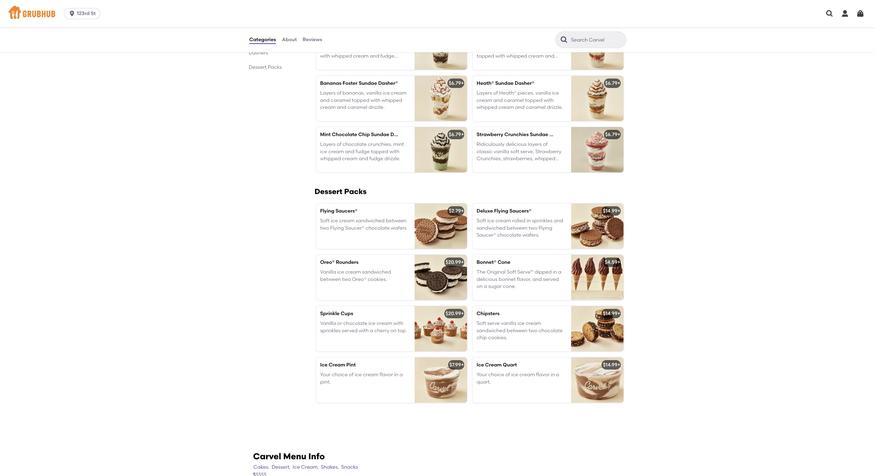 Task type: locate. For each thing, give the bounding box(es) containing it.
snacks button
[[341, 464, 359, 472]]

whipped inside ridiculously delicious layers of classic vanilla soft serve, strawberry crunchies, strawberries, whipped cream, and more crunchies.
[[535, 156, 556, 162]]

your up pint.
[[320, 372, 331, 378]]

1 horizontal spatial cream,
[[524, 39, 541, 45]]

layers inside the layers of fudge brownie bites, vanilla ice cream and hot fudge topped with whipped cream and fudge drizzle.
[[320, 39, 336, 45]]

vanilla down sprinkle
[[320, 321, 336, 327]]

heath® sundae dasher® image
[[571, 76, 624, 121]]

1 saucers® from the left
[[336, 208, 358, 214]]

fudge
[[343, 39, 357, 45], [365, 46, 379, 52], [381, 53, 395, 59], [356, 149, 370, 155], [370, 156, 383, 162]]

of inside layers of vanilla ice cream, strawberries and pound cake topped with whipped cream and strawberry drizzle.
[[494, 39, 498, 45]]

rolled
[[513, 218, 526, 224]]

ice down reviews
[[320, 46, 327, 52]]

saucers® up rolled
[[510, 208, 532, 214]]

deluxe
[[477, 208, 493, 214]]

1 $14.99 + from the top
[[603, 208, 621, 214]]

more
[[506, 163, 518, 169]]

2 $20.99 + from the top
[[446, 311, 464, 317]]

$6.79 for layers of fudge brownie bites, vanilla ice cream and hot fudge topped with whipped cream and fudge drizzle.
[[449, 29, 461, 35]]

ice
[[516, 39, 523, 45], [320, 46, 327, 52], [383, 90, 390, 96], [552, 90, 559, 96], [320, 149, 327, 155], [331, 218, 338, 224], [488, 218, 495, 224], [337, 270, 344, 276], [369, 321, 376, 327], [518, 321, 525, 327], [355, 372, 362, 378], [512, 372, 519, 378]]

between inside "soft ice cream rolled in sprinkles and sandwiched between two flying saucer® chocolate wafers."
[[507, 225, 528, 231]]

layers of heath® pieces, vanilla ice cream and caramel topped with whipped cream and caramel drizzle.
[[477, 90, 563, 110]]

ice up quart.
[[477, 363, 484, 368]]

saucers®
[[336, 208, 358, 214], [510, 208, 532, 214]]

categories button
[[249, 27, 277, 52]]

0 vertical spatial cream,
[[524, 39, 541, 45]]

saucer® inside "soft ice cream rolled in sprinkles and sandwiched between two flying saucer® chocolate wafers."
[[477, 232, 496, 238]]

delicious up soft
[[506, 142, 527, 148]]

layers down bananas
[[320, 90, 336, 96]]

served down or
[[342, 328, 358, 334]]

between inside soft serve vanilla ice cream sandwiched between two chocolate chip cookies.
[[507, 328, 528, 334]]

layers down the heath® sundae dasher®
[[477, 90, 492, 96]]

cream inside "soft ice cream rolled in sprinkles and sandwiched between two flying saucer® chocolate wafers."
[[496, 218, 511, 224]]

fudge down the brownie at the left top of page
[[343, 39, 357, 45]]

soft inside "soft ice cream rolled in sprinkles and sandwiched between two flying saucer® chocolate wafers."
[[477, 218, 486, 224]]

1 horizontal spatial saucers®
[[510, 208, 532, 214]]

1 vertical spatial saucer®
[[477, 232, 496, 238]]

ice down deluxe
[[488, 218, 495, 224]]

2 vertical spatial $14.99 +
[[603, 363, 621, 368]]

packs down the dashers
[[268, 64, 282, 70]]

layers down mint
[[320, 142, 336, 148]]

ice up pound
[[516, 39, 523, 45]]

dessert packs down the dashers
[[249, 64, 282, 70]]

$6.79 + for layers of fudge brownie bites, vanilla ice cream and hot fudge topped with whipped cream and fudge drizzle.
[[449, 29, 464, 35]]

layers inside layers of vanilla ice cream, strawberries and pound cake topped with whipped cream and strawberry drizzle.
[[477, 39, 492, 45]]

flavor inside your choice of ice cream flavor in a pint.
[[380, 372, 393, 378]]

1 svg image from the left
[[826, 9, 834, 18]]

sprinkle cups
[[320, 311, 353, 317]]

cream left &
[[258, 36, 274, 42]]

cream inside your choice of ice cream flavor in a pint.
[[363, 372, 379, 378]]

strawberry inside ridiculously delicious layers of classic vanilla soft serve, strawberry crunchies, strawberries, whipped cream, and more crunchies.
[[536, 149, 562, 155]]

0 horizontal spatial cookies.
[[368, 277, 387, 283]]

chip
[[359, 132, 370, 138]]

chipsters
[[477, 311, 500, 317]]

$20.99 left chipsters
[[446, 311, 461, 317]]

chocolate inside soft ice cream sandwiched between two flying saucer® chocolate wafers
[[366, 225, 390, 231]]

1 horizontal spatial your
[[477, 372, 487, 378]]

cookies. inside soft serve vanilla ice cream sandwiched between two chocolate chip cookies.
[[488, 335, 508, 341]]

strawberry shortcake sundae dasher® image
[[571, 24, 624, 70]]

1 $14.99 from the top
[[603, 208, 618, 214]]

bonnet® cone
[[477, 260, 511, 266]]

sprinkle
[[320, 311, 340, 317]]

1 $20.99 + from the top
[[446, 260, 464, 266]]

ice up pint.
[[320, 363, 328, 368]]

vanilla inside vanilla ice cream sandwiched between two oreo® cookies.
[[320, 270, 336, 276]]

layers for layers of chocolate crunchies, mint ice cream and fudge topped with whipped cream and fudge drizzle.
[[320, 142, 336, 148]]

+ for the original soft serve™ dipped in a delicious bonnet flavor, and served on a sugar cone.
[[618, 260, 621, 266]]

0 vertical spatial $20.99
[[446, 260, 461, 266]]

topped for mint
[[371, 149, 389, 155]]

bonnet
[[499, 277, 516, 283]]

$14.99 +
[[603, 208, 621, 214], [603, 311, 621, 317], [603, 363, 621, 368]]

vanilla inside layers of bananas, vanilla ice cream and caramel topped with whipped cream and caramel drizzle.
[[366, 90, 382, 96]]

dasher® for strawberry crunchies sundae dasher®
[[550, 132, 570, 138]]

oreo® rounders image
[[415, 255, 467, 301]]

0 horizontal spatial svg image
[[826, 9, 834, 18]]

1 horizontal spatial svg image
[[841, 9, 850, 18]]

1 horizontal spatial cookies.
[[488, 335, 508, 341]]

1 horizontal spatial packs
[[344, 187, 367, 196]]

vanilla inside the layers of heath® pieces, vanilla ice cream and caramel topped with whipped cream and caramel drizzle.
[[536, 90, 551, 96]]

of
[[337, 39, 342, 45], [494, 39, 498, 45], [337, 90, 342, 96], [494, 90, 498, 96], [337, 142, 342, 148], [543, 142, 548, 148], [349, 372, 354, 378], [506, 372, 510, 378]]

or
[[337, 321, 342, 327]]

1 vertical spatial packs
[[344, 187, 367, 196]]

choice for pint.
[[332, 372, 348, 378]]

cream inside vanilla or chocolate ice cream with sprinkles served with a cherry on top.
[[377, 321, 392, 327]]

2 horizontal spatial cream
[[485, 363, 502, 368]]

cakes,
[[254, 465, 270, 471]]

delicious
[[506, 142, 527, 148], [477, 277, 498, 283]]

$6.79 + for layers of bananas, vanilla ice cream and caramel topped with whipped cream and caramel drizzle.
[[449, 80, 464, 86]]

strawberry down layers
[[536, 149, 562, 155]]

packs
[[268, 64, 282, 70], [344, 187, 367, 196]]

1 your from the left
[[320, 372, 331, 378]]

layers inside layers of chocolate crunchies, mint ice cream and fudge topped with whipped cream and fudge drizzle.
[[320, 142, 336, 148]]

soft inside soft ice cream sandwiched between two flying saucer® chocolate wafers
[[320, 218, 330, 224]]

oreo®
[[320, 260, 335, 266], [352, 277, 367, 283]]

ice right serve
[[518, 321, 525, 327]]

1 vertical spatial served
[[342, 328, 358, 334]]

ice up the dashers
[[249, 36, 256, 42]]

with
[[320, 53, 330, 59], [496, 53, 506, 59], [371, 97, 381, 103], [544, 97, 554, 103], [390, 149, 400, 155], [394, 321, 404, 327], [359, 328, 369, 334]]

flavor inside your choice of ice cream flavor in a quart.
[[536, 372, 550, 378]]

svg image
[[826, 9, 834, 18], [857, 9, 865, 18]]

vanilla down ridiculously
[[494, 149, 510, 155]]

1 vertical spatial strawberry
[[477, 132, 504, 138]]

0 horizontal spatial cream,
[[477, 163, 494, 169]]

vanilla down bananas foster sundae dasher®
[[366, 90, 382, 96]]

1 horizontal spatial cream
[[329, 363, 345, 368]]

0 horizontal spatial delicious
[[477, 277, 498, 283]]

2 choice from the left
[[489, 372, 505, 378]]

in
[[527, 218, 531, 224], [553, 270, 557, 276], [394, 372, 399, 378], [551, 372, 555, 378]]

saucer® down deluxe
[[477, 232, 496, 238]]

$20.99 left bonnet®
[[446, 260, 461, 266]]

and inside the original soft serve™ dipped in a delicious bonnet flavor, and served on a sugar cone.
[[533, 277, 542, 283]]

$6.79 + for layers of chocolate crunchies, mint ice cream and fudge topped with whipped cream and fudge drizzle.
[[449, 132, 464, 138]]

and inside "soft ice cream rolled in sprinkles and sandwiched between two flying saucer® chocolate wafers."
[[554, 218, 563, 224]]

vanilla inside soft serve vanilla ice cream sandwiched between two chocolate chip cookies.
[[501, 321, 517, 327]]

0 vertical spatial served
[[543, 277, 559, 283]]

of down quart
[[506, 372, 510, 378]]

0 horizontal spatial svg image
[[69, 10, 76, 17]]

topped down bananas,
[[352, 97, 370, 103]]

2 flavor from the left
[[536, 372, 550, 378]]

strawberry up ridiculously
[[477, 132, 504, 138]]

flying
[[320, 208, 335, 214], [494, 208, 509, 214], [330, 225, 344, 231], [539, 225, 553, 231]]

1 vertical spatial cream,
[[477, 163, 494, 169]]

brownie
[[358, 39, 377, 45]]

0 vertical spatial strawberry
[[477, 29, 504, 35]]

$7.99
[[450, 363, 461, 368]]

sorbet
[[280, 36, 296, 42]]

carvel
[[253, 452, 281, 462]]

ice inside vanilla or chocolate ice cream with sprinkles served with a cherry on top.
[[369, 321, 376, 327]]

between
[[386, 218, 407, 224], [507, 225, 528, 231], [320, 277, 341, 283], [507, 328, 528, 334]]

1 choice from the left
[[332, 372, 348, 378]]

1 vertical spatial $20.99
[[446, 311, 461, 317]]

saucer® down flying saucers®
[[345, 225, 365, 231]]

$6.79 +
[[449, 29, 464, 35], [606, 29, 621, 35], [449, 80, 464, 86], [606, 80, 621, 86], [449, 132, 464, 138], [606, 132, 621, 138]]

of down the heath® sundae dasher®
[[494, 90, 498, 96]]

a inside your choice of ice cream flavor in a quart.
[[556, 372, 560, 378]]

saucer®
[[345, 225, 365, 231], [477, 232, 496, 238]]

vanilla down oreo® rounders at bottom left
[[320, 270, 336, 276]]

a
[[559, 270, 562, 276], [484, 284, 487, 290], [370, 328, 373, 334], [400, 372, 403, 378], [556, 372, 560, 378]]

0 horizontal spatial your
[[320, 372, 331, 378]]

cream left quart
[[485, 363, 502, 368]]

1 $20.99 from the top
[[446, 260, 461, 266]]

ice inside layers of chocolate crunchies, mint ice cream and fudge topped with whipped cream and fudge drizzle.
[[320, 149, 327, 155]]

saucers® up soft ice cream sandwiched between two flying saucer® chocolate wafers on the top left of page
[[336, 208, 358, 214]]

topped up strawberry
[[477, 53, 494, 59]]

0 horizontal spatial flavor
[[380, 372, 393, 378]]

your choice of ice cream flavor in a quart.
[[477, 372, 560, 385]]

0 vertical spatial $14.99
[[603, 208, 618, 214]]

topped for heath®
[[525, 97, 543, 103]]

cookies. inside vanilla ice cream sandwiched between two oreo® cookies.
[[368, 277, 387, 283]]

cream inside your choice of ice cream flavor in a quart.
[[520, 372, 535, 378]]

celebration cakes
[[249, 21, 293, 27]]

soft down flying saucers®
[[320, 218, 330, 224]]

strawberry up the strawberries
[[477, 29, 504, 35]]

1 vertical spatial $20.99 +
[[446, 311, 464, 317]]

Search Carvel search field
[[571, 37, 624, 43]]

your up quart.
[[477, 372, 487, 378]]

0 horizontal spatial on
[[391, 328, 397, 334]]

pint
[[347, 363, 356, 368]]

ice right pieces,
[[552, 90, 559, 96]]

1 vanilla from the top
[[320, 270, 336, 276]]

ice for ice cream pint
[[320, 363, 328, 368]]

$20.99 + left bonnet®
[[446, 260, 464, 266]]

1 horizontal spatial dessert packs
[[315, 187, 367, 196]]

$20.99 + left chipsters
[[446, 311, 464, 317]]

bananas,
[[343, 90, 365, 96]]

1 vertical spatial on
[[391, 328, 397, 334]]

0 horizontal spatial heath®
[[477, 80, 494, 86]]

ice cream quart image
[[571, 358, 624, 403]]

ice down oreo® rounders at bottom left
[[337, 270, 344, 276]]

$6.79 for layers of vanilla ice cream, strawberries and pound cake topped with whipped cream and strawberry drizzle.
[[606, 29, 618, 35]]

0 vertical spatial on
[[477, 284, 483, 290]]

sundae up brownie
[[357, 29, 376, 35]]

between inside soft ice cream sandwiched between two flying saucer® chocolate wafers
[[386, 218, 407, 224]]

$14.99 + for soft serve vanilla ice cream sandwiched between two chocolate chip cookies.
[[603, 311, 621, 317]]

fudge brownie sundae dasher® image
[[415, 24, 467, 70]]

1 horizontal spatial sprinkles
[[532, 218, 553, 224]]

$14.99 for your choice of ice cream flavor in a quart.
[[603, 363, 618, 368]]

of down bananas
[[337, 90, 342, 96]]

whipped inside layers of bananas, vanilla ice cream and caramel topped with whipped cream and caramel drizzle.
[[382, 97, 403, 103]]

cream, down crunchies,
[[477, 163, 494, 169]]

heath®
[[477, 80, 494, 86], [499, 90, 517, 96]]

search icon image
[[560, 36, 569, 44]]

ice down menu
[[293, 465, 300, 471]]

cakes, dessert, ice cream, shakes, snacks
[[254, 465, 358, 471]]

0 vertical spatial cookies.
[[368, 277, 387, 283]]

layers inside layers of bananas, vanilla ice cream and caramel topped with whipped cream and caramel drizzle.
[[320, 90, 336, 96]]

ice inside your choice of ice cream flavor in a quart.
[[512, 372, 519, 378]]

0 horizontal spatial cream
[[258, 36, 274, 42]]

sprinkles inside vanilla or chocolate ice cream with sprinkles served with a cherry on top.
[[320, 328, 341, 334]]

+ for soft serve vanilla ice cream sandwiched between two chocolate chip cookies.
[[618, 311, 621, 317]]

0 vertical spatial delicious
[[506, 142, 527, 148]]

bites,
[[378, 39, 391, 45]]

dessert packs up flying saucers®
[[315, 187, 367, 196]]

strawberry shortcake sundae dasher®
[[477, 29, 570, 35]]

0 horizontal spatial choice
[[332, 372, 348, 378]]

packs up flying saucers®
[[344, 187, 367, 196]]

flavor
[[380, 372, 393, 378], [536, 372, 550, 378]]

delicious inside the original soft serve™ dipped in a delicious bonnet flavor, and served on a sugar cone.
[[477, 277, 498, 283]]

sundae
[[357, 29, 376, 35], [530, 29, 549, 35], [359, 80, 377, 86], [496, 80, 514, 86], [371, 132, 390, 138], [530, 132, 549, 138]]

3 $14.99 from the top
[[603, 363, 618, 368]]

oreo® inside vanilla ice cream sandwiched between two oreo® cookies.
[[352, 277, 367, 283]]

oreo® down rounders
[[352, 277, 367, 283]]

ice for ice cream quart
[[477, 363, 484, 368]]

0 horizontal spatial dessert packs
[[249, 64, 282, 70]]

sundae up bananas,
[[359, 80, 377, 86]]

1 vertical spatial delicious
[[477, 277, 498, 283]]

drizzle. inside layers of vanilla ice cream, strawberries and pound cake topped with whipped cream and strawberry drizzle.
[[504, 60, 520, 66]]

your
[[320, 372, 331, 378], [477, 372, 487, 378]]

1 horizontal spatial flavor
[[536, 372, 550, 378]]

strawberry for ridiculously
[[477, 132, 504, 138]]

2 vertical spatial strawberry
[[536, 149, 562, 155]]

+ for your choice of ice cream flavor in a quart.
[[618, 363, 621, 368]]

cups
[[341, 311, 353, 317]]

0 vertical spatial packs
[[268, 64, 282, 70]]

on down the
[[477, 284, 483, 290]]

quart.
[[477, 379, 491, 385]]

ice down mint
[[320, 149, 327, 155]]

of down chocolate at top left
[[337, 142, 342, 148]]

123rd
[[77, 10, 90, 16]]

sprinkles down or
[[320, 328, 341, 334]]

about
[[282, 37, 297, 43]]

cream inside soft ice cream sandwiched between two flying saucer® chocolate wafers
[[339, 218, 355, 224]]

cream left pint
[[329, 363, 345, 368]]

soft up the bonnet
[[507, 270, 517, 276]]

2 vertical spatial $14.99
[[603, 363, 618, 368]]

soft ice cream sandwiched between two flying saucer® chocolate wafers
[[320, 218, 407, 231]]

0 horizontal spatial served
[[342, 328, 358, 334]]

delicious inside ridiculously delicious layers of classic vanilla soft serve, strawberry crunchies, strawberries, whipped cream, and more crunchies.
[[506, 142, 527, 148]]

ice down pint
[[355, 372, 362, 378]]

whipped inside the layers of heath® pieces, vanilla ice cream and caramel topped with whipped cream and caramel drizzle.
[[477, 104, 498, 110]]

sandwiched
[[356, 218, 385, 224], [477, 225, 506, 231], [362, 270, 391, 276], [477, 328, 506, 334]]

strawberry crunchies sundae dasher® image
[[571, 127, 624, 173]]

0 horizontal spatial saucers®
[[336, 208, 358, 214]]

1 vertical spatial $14.99
[[603, 311, 618, 317]]

of down pint
[[349, 372, 354, 378]]

and
[[345, 46, 355, 52], [507, 46, 517, 52], [370, 53, 379, 59], [545, 53, 555, 59], [320, 97, 330, 103], [494, 97, 503, 103], [337, 104, 347, 110], [516, 104, 525, 110], [345, 149, 355, 155], [359, 156, 368, 162], [495, 163, 504, 169], [554, 218, 563, 224], [533, 277, 542, 283]]

sprinkles up wafers.
[[532, 218, 553, 224]]

2 saucers® from the left
[[510, 208, 532, 214]]

vanilla right bites,
[[392, 39, 407, 45]]

1 vertical spatial vanilla
[[320, 321, 336, 327]]

sandwiched inside "soft ice cream rolled in sprinkles and sandwiched between two flying saucer® chocolate wafers."
[[477, 225, 506, 231]]

fudge down brownie
[[365, 46, 379, 52]]

ice down quart
[[512, 372, 519, 378]]

cookies.
[[368, 277, 387, 283], [488, 335, 508, 341]]

+ for layers of vanilla ice cream, strawberries and pound cake topped with whipped cream and strawberry drizzle.
[[618, 29, 621, 35]]

2 $14.99 from the top
[[603, 311, 618, 317]]

svg image
[[841, 9, 850, 18], [69, 10, 76, 17]]

0 vertical spatial $20.99 +
[[446, 260, 464, 266]]

$20.99
[[446, 260, 461, 266], [446, 311, 461, 317]]

+ for soft ice cream rolled in sprinkles and sandwiched between two flying saucer® chocolate wafers.
[[618, 208, 621, 214]]

brownie
[[337, 29, 356, 35]]

delicious down the
[[477, 277, 498, 283]]

0 vertical spatial $14.99 +
[[603, 208, 621, 214]]

topped down pieces,
[[525, 97, 543, 103]]

two inside vanilla ice cream sandwiched between two oreo® cookies.
[[342, 277, 351, 283]]

1 vertical spatial heath®
[[499, 90, 517, 96]]

of up the strawberries
[[494, 39, 498, 45]]

+ for ridiculously delicious layers of classic vanilla soft serve, strawberry crunchies, strawberries, whipped cream, and more crunchies.
[[618, 132, 621, 138]]

$20.99 for chipsters
[[446, 311, 461, 317]]

sundae for brownie
[[357, 29, 376, 35]]

1 horizontal spatial svg image
[[857, 9, 865, 18]]

vanilla down shortcake
[[499, 39, 515, 45]]

pieces,
[[518, 90, 535, 96]]

+ for layers of chocolate crunchies, mint ice cream and fudge topped with whipped cream and fudge drizzle.
[[461, 132, 464, 138]]

1 vertical spatial cookies.
[[488, 335, 508, 341]]

drizzle. inside the layers of heath® pieces, vanilla ice cream and caramel topped with whipped cream and caramel drizzle.
[[547, 104, 563, 110]]

oreo® left rounders
[[320, 260, 335, 266]]

dessert down the dashers
[[249, 64, 267, 70]]

1 horizontal spatial heath®
[[499, 90, 517, 96]]

ice inside the layers of heath® pieces, vanilla ice cream and caramel topped with whipped cream and caramel drizzle.
[[552, 90, 559, 96]]

whipped inside layers of vanilla ice cream, strawberries and pound cake topped with whipped cream and strawberry drizzle.
[[507, 53, 527, 59]]

$6.79 + for layers of vanilla ice cream, strawberries and pound cake topped with whipped cream and strawberry drizzle.
[[606, 29, 621, 35]]

on left 'top.'
[[391, 328, 397, 334]]

topped inside layers of vanilla ice cream, strawberries and pound cake topped with whipped cream and strawberry drizzle.
[[477, 53, 494, 59]]

2 $14.99 + from the top
[[603, 311, 621, 317]]

chocolate inside "soft ice cream rolled in sprinkles and sandwiched between two flying saucer® chocolate wafers."
[[498, 232, 522, 238]]

$20.99 + for bonnet® cone
[[446, 260, 464, 266]]

1 horizontal spatial choice
[[489, 372, 505, 378]]

soft for flying saucers®
[[320, 218, 330, 224]]

0 vertical spatial vanilla
[[320, 270, 336, 276]]

layers for layers of heath® pieces, vanilla ice cream and caramel topped with whipped cream and caramel drizzle.
[[477, 90, 492, 96]]

1 horizontal spatial delicious
[[506, 142, 527, 148]]

layers for layers of bananas, vanilla ice cream and caramel topped with whipped cream and caramel drizzle.
[[320, 90, 336, 96]]

of inside the layers of heath® pieces, vanilla ice cream and caramel topped with whipped cream and caramel drizzle.
[[494, 90, 498, 96]]

0 horizontal spatial saucer®
[[345, 225, 365, 231]]

in inside the original soft serve™ dipped in a delicious bonnet flavor, and served on a sugar cone.
[[553, 270, 557, 276]]

soft down deluxe
[[477, 218, 486, 224]]

dasher®
[[377, 29, 397, 35], [550, 29, 570, 35], [378, 80, 398, 86], [515, 80, 535, 86], [391, 132, 411, 138], [550, 132, 570, 138]]

layers down fudge
[[320, 39, 336, 45]]

two inside soft serve vanilla ice cream sandwiched between two chocolate chip cookies.
[[529, 328, 538, 334]]

of inside your choice of ice cream flavor in a pint.
[[349, 372, 354, 378]]

soft inside soft serve vanilla ice cream sandwiched between two chocolate chip cookies.
[[477, 321, 486, 327]]

+ for soft ice cream sandwiched between two flying saucer® chocolate wafers
[[461, 208, 464, 214]]

topped down bites,
[[380, 46, 398, 52]]

2 your from the left
[[477, 372, 487, 378]]

2 $20.99 from the top
[[446, 311, 461, 317]]

whipped inside layers of chocolate crunchies, mint ice cream and fudge topped with whipped cream and fudge drizzle.
[[320, 156, 341, 162]]

1 vertical spatial sprinkles
[[320, 328, 341, 334]]

ridiculously
[[477, 142, 505, 148]]

soft
[[320, 218, 330, 224], [477, 218, 486, 224], [507, 270, 517, 276], [477, 321, 486, 327]]

layers for layers of vanilla ice cream, strawberries and pound cake topped with whipped cream and strawberry drizzle.
[[477, 39, 492, 45]]

1 horizontal spatial oreo®
[[352, 277, 367, 283]]

foster
[[343, 80, 358, 86]]

2 vanilla from the top
[[320, 321, 336, 327]]

drizzle.
[[320, 60, 336, 66], [504, 60, 520, 66], [369, 104, 385, 110], [547, 104, 563, 110], [385, 156, 401, 162]]

1 vertical spatial oreo®
[[352, 277, 367, 283]]

ice down bananas foster sundae dasher®
[[383, 90, 390, 96]]

layers up the strawberries
[[477, 39, 492, 45]]

+ for layers of heath® pieces, vanilla ice cream and caramel topped with whipped cream and caramel drizzle.
[[618, 80, 621, 86]]

$14.99 + for your choice of ice cream flavor in a quart.
[[603, 363, 621, 368]]

sandwiched inside vanilla ice cream sandwiched between two oreo® cookies.
[[362, 270, 391, 276]]

ice up 'cherry'
[[369, 321, 376, 327]]

sundae up cake
[[530, 29, 549, 35]]

0 vertical spatial dessert
[[249, 64, 267, 70]]

heath® down the heath® sundae dasher®
[[499, 90, 517, 96]]

$6.79 for layers of bananas, vanilla ice cream and caramel topped with whipped cream and caramel drizzle.
[[449, 80, 461, 86]]

1 horizontal spatial served
[[543, 277, 559, 283]]

your inside your choice of ice cream flavor in a pint.
[[320, 372, 331, 378]]

0 horizontal spatial sprinkles
[[320, 328, 341, 334]]

cream, inside ridiculously delicious layers of classic vanilla soft serve, strawberry crunchies, strawberries, whipped cream, and more crunchies.
[[477, 163, 494, 169]]

soft down chipsters
[[477, 321, 486, 327]]

of down the brownie at the left top of page
[[337, 39, 342, 45]]

heath® down strawberry
[[477, 80, 494, 86]]

choice inside your choice of ice cream flavor in a pint.
[[332, 372, 348, 378]]

with inside the layers of fudge brownie bites, vanilla ice cream and hot fudge topped with whipped cream and fudge drizzle.
[[320, 53, 330, 59]]

dessert up flying saucers®
[[315, 187, 343, 196]]

$6.79
[[449, 29, 461, 35], [606, 29, 618, 35], [449, 80, 461, 86], [606, 80, 618, 86], [449, 132, 461, 138], [606, 132, 618, 138]]

the original soft serve™ dipped in a delicious bonnet flavor, and served on a sugar cone.
[[477, 270, 562, 290]]

served down dipped
[[543, 277, 559, 283]]

dipped
[[535, 270, 552, 276]]

0 vertical spatial oreo®
[[320, 260, 335, 266]]

cream, up pound
[[524, 39, 541, 45]]

sundae up layers
[[530, 132, 549, 138]]

topped down crunchies,
[[371, 149, 389, 155]]

1 horizontal spatial on
[[477, 284, 483, 290]]

vanilla right serve
[[501, 321, 517, 327]]

quart
[[503, 363, 517, 368]]

1 horizontal spatial dessert
[[315, 187, 343, 196]]

drizzle. inside layers of bananas, vanilla ice cream and caramel topped with whipped cream and caramel drizzle.
[[369, 104, 385, 110]]

2 svg image from the left
[[857, 9, 865, 18]]

choice down ice cream pint
[[332, 372, 348, 378]]

1 vertical spatial $14.99 +
[[603, 311, 621, 317]]

flavor for your choice of ice cream flavor in a quart.
[[536, 372, 550, 378]]

vanilla inside vanilla or chocolate ice cream with sprinkles served with a cherry on top.
[[320, 321, 336, 327]]

3 $14.99 + from the top
[[603, 363, 621, 368]]

of right layers
[[543, 142, 548, 148]]

choice down ice cream quart
[[489, 372, 505, 378]]

1 flavor from the left
[[380, 372, 393, 378]]

chocolate inside vanilla or chocolate ice cream with sprinkles served with a cherry on top.
[[343, 321, 368, 327]]

ice down flying saucers®
[[331, 218, 338, 224]]

of inside your choice of ice cream flavor in a quart.
[[506, 372, 510, 378]]

layers inside the layers of heath® pieces, vanilla ice cream and caramel topped with whipped cream and caramel drizzle.
[[477, 90, 492, 96]]

mint chocolate chip sundae dasher® image
[[415, 127, 467, 173]]

0 vertical spatial sprinkles
[[532, 218, 553, 224]]

soft for chipsters
[[477, 321, 486, 327]]

served
[[543, 277, 559, 283], [342, 328, 358, 334]]

soft serve vanilla ice cream sandwiched between two chocolate chip cookies.
[[477, 321, 563, 341]]

0 vertical spatial saucer®
[[345, 225, 365, 231]]

dessert
[[249, 64, 267, 70], [315, 187, 343, 196]]

of inside ridiculously delicious layers of classic vanilla soft serve, strawberry crunchies, strawberries, whipped cream, and more crunchies.
[[543, 142, 548, 148]]

topped inside layers of bananas, vanilla ice cream and caramel topped with whipped cream and caramel drizzle.
[[352, 97, 370, 103]]

chipsters image
[[571, 307, 624, 352]]

vanilla right pieces,
[[536, 90, 551, 96]]

1 horizontal spatial saucer®
[[477, 232, 496, 238]]

cream
[[258, 36, 274, 42], [329, 363, 345, 368], [485, 363, 502, 368]]



Task type: vqa. For each thing, say whether or not it's contained in the screenshot.
off associated with Papa
no



Task type: describe. For each thing, give the bounding box(es) containing it.
reviews button
[[303, 27, 323, 52]]

$7.99 +
[[450, 363, 464, 368]]

your for your choice of ice cream flavor in a quart.
[[477, 372, 487, 378]]

cherry
[[375, 328, 390, 334]]

whipped for heath® sundae dasher®
[[477, 104, 498, 110]]

ice inside soft ice cream sandwiched between two flying saucer® chocolate wafers
[[331, 218, 338, 224]]

drizzle. for heath® sundae dasher®
[[547, 104, 563, 110]]

ridiculously delicious layers of classic vanilla soft serve, strawberry crunchies, strawberries, whipped cream, and more crunchies.
[[477, 142, 562, 169]]

ice inside the layers of fudge brownie bites, vanilla ice cream and hot fudge topped with whipped cream and fudge drizzle.
[[320, 46, 327, 52]]

pint.
[[320, 379, 331, 385]]

chocolate
[[332, 132, 357, 138]]

topped inside the layers of fudge brownie bites, vanilla ice cream and hot fudge topped with whipped cream and fudge drizzle.
[[380, 46, 398, 52]]

+ for vanilla ice cream sandwiched between two oreo® cookies.
[[461, 260, 464, 266]]

dasher® for fudge brownie sundae dasher®
[[377, 29, 397, 35]]

sundae for shortcake
[[530, 29, 549, 35]]

hot
[[356, 46, 364, 52]]

vanilla for vanilla or chocolate ice cream with sprinkles served with a cherry on top.
[[320, 321, 336, 327]]

rounders
[[336, 260, 359, 266]]

$14.99 for soft ice cream rolled in sprinkles and sandwiched between two flying saucer® chocolate wafers.
[[603, 208, 618, 214]]

crunchies.
[[519, 163, 544, 169]]

serve™
[[518, 270, 534, 276]]

fudge down bites,
[[381, 53, 395, 59]]

fudge down chip
[[356, 149, 370, 155]]

layers of fudge brownie bites, vanilla ice cream and hot fudge topped with whipped cream and fudge drizzle.
[[320, 39, 407, 66]]

cream for &
[[258, 36, 274, 42]]

0 vertical spatial dessert packs
[[249, 64, 282, 70]]

sundae up crunchies,
[[371, 132, 390, 138]]

strawberry
[[477, 60, 502, 66]]

on inside the original soft serve™ dipped in a delicious bonnet flavor, and served on a sugar cone.
[[477, 284, 483, 290]]

info
[[309, 452, 325, 462]]

$14.99 for soft serve vanilla ice cream sandwiched between two chocolate chip cookies.
[[603, 311, 618, 317]]

cakes
[[278, 21, 293, 27]]

bonnet®
[[477, 260, 497, 266]]

0 horizontal spatial packs
[[268, 64, 282, 70]]

$6.79 + for ridiculously delicious layers of classic vanilla soft serve, strawberry crunchies, strawberries, whipped cream, and more crunchies.
[[606, 132, 621, 138]]

heath® inside the layers of heath® pieces, vanilla ice cream and caramel topped with whipped cream and caramel drizzle.
[[499, 90, 517, 96]]

fudge
[[320, 29, 335, 35]]

choice for quart.
[[489, 372, 505, 378]]

dashers
[[249, 50, 268, 56]]

$4.59 +
[[605, 260, 621, 266]]

whipped inside the layers of fudge brownie bites, vanilla ice cream and hot fudge topped with whipped cream and fudge drizzle.
[[331, 53, 352, 59]]

flavor for your choice of ice cream flavor in a pint.
[[380, 372, 393, 378]]

dessert,
[[272, 465, 291, 471]]

drizzle. for mint chocolate chip sundae dasher®
[[385, 156, 401, 162]]

ice cream, button
[[293, 464, 319, 472]]

with inside layers of bananas, vanilla ice cream and caramel topped with whipped cream and caramel drizzle.
[[371, 97, 381, 103]]

chip
[[477, 335, 487, 341]]

flavor,
[[517, 277, 532, 283]]

with inside layers of vanilla ice cream, strawberries and pound cake topped with whipped cream and strawberry drizzle.
[[496, 53, 506, 59]]

fudge down crunchies,
[[370, 156, 383, 162]]

1 vertical spatial dessert packs
[[315, 187, 367, 196]]

$14.99 + for soft ice cream rolled in sprinkles and sandwiched between two flying saucer® chocolate wafers.
[[603, 208, 621, 214]]

bananas foster sundae dasher® image
[[415, 76, 467, 121]]

and inside ridiculously delicious layers of classic vanilla soft serve, strawberry crunchies, strawberries, whipped cream, and more crunchies.
[[495, 163, 504, 169]]

layers for layers of fudge brownie bites, vanilla ice cream and hot fudge topped with whipped cream and fudge drizzle.
[[320, 39, 336, 45]]

+ for layers of fudge brownie bites, vanilla ice cream and hot fudge topped with whipped cream and fudge drizzle.
[[461, 29, 464, 35]]

top.
[[398, 328, 407, 334]]

1 vertical spatial dessert
[[315, 187, 343, 196]]

classic
[[477, 149, 493, 155]]

cream for pint
[[329, 363, 345, 368]]

your for your choice of ice cream flavor in a pint.
[[320, 372, 331, 378]]

123rd st button
[[64, 8, 103, 19]]

$4.59
[[605, 260, 618, 266]]

vanilla inside ridiculously delicious layers of classic vanilla soft serve, strawberry crunchies, strawberries, whipped cream, and more crunchies.
[[494, 149, 510, 155]]

shakes,
[[321, 465, 339, 471]]

two inside soft ice cream sandwiched between two flying saucer® chocolate wafers
[[320, 225, 329, 231]]

+ for vanilla or chocolate ice cream with sprinkles served with a cherry on top.
[[461, 311, 464, 317]]

layers of vanilla ice cream, strawberries and pound cake topped with whipped cream and strawberry drizzle.
[[477, 39, 555, 66]]

celebration
[[249, 21, 277, 27]]

0 horizontal spatial oreo®
[[320, 260, 335, 266]]

strawberry crunchies sundae dasher®
[[477, 132, 570, 138]]

between inside vanilla ice cream sandwiched between two oreo® cookies.
[[320, 277, 341, 283]]

dessert, button
[[271, 464, 291, 472]]

chocolate inside layers of chocolate crunchies, mint ice cream and fudge topped with whipped cream and fudge drizzle.
[[343, 142, 367, 148]]

fudge brownie sundae dasher®
[[320, 29, 397, 35]]

cream inside vanilla ice cream sandwiched between two oreo® cookies.
[[346, 270, 361, 276]]

ice inside "soft ice cream rolled in sprinkles and sandwiched between two flying saucer® chocolate wafers."
[[488, 218, 495, 224]]

of inside the layers of fudge brownie bites, vanilla ice cream and hot fudge topped with whipped cream and fudge drizzle.
[[337, 39, 342, 45]]

mint chocolate chip sundae dasher®
[[320, 132, 411, 138]]

wafers
[[391, 225, 407, 231]]

mint
[[394, 142, 404, 148]]

sandwiched inside soft ice cream sandwiched between two flying saucer® chocolate wafers
[[356, 218, 385, 224]]

of inside layers of chocolate crunchies, mint ice cream and fudge topped with whipped cream and fudge drizzle.
[[337, 142, 342, 148]]

in inside "soft ice cream rolled in sprinkles and sandwiched between two flying saucer® chocolate wafers."
[[527, 218, 531, 224]]

sprinkle cups image
[[415, 307, 467, 352]]

layers of chocolate crunchies, mint ice cream and fudge topped with whipped cream and fudge drizzle.
[[320, 142, 404, 162]]

with inside the layers of heath® pieces, vanilla ice cream and caramel topped with whipped cream and caramel drizzle.
[[544, 97, 554, 103]]

heath® sundae dasher®
[[477, 80, 535, 86]]

served inside vanilla or chocolate ice cream with sprinkles served with a cherry on top.
[[342, 328, 358, 334]]

a inside vanilla or chocolate ice cream with sprinkles served with a cherry on top.
[[370, 328, 373, 334]]

oreo® rounders
[[320, 260, 359, 266]]

vanilla inside the layers of fudge brownie bites, vanilla ice cream and hot fudge topped with whipped cream and fudge drizzle.
[[392, 39, 407, 45]]

cream,
[[301, 465, 319, 471]]

123rd st
[[77, 10, 96, 16]]

wafers.
[[523, 232, 540, 238]]

soft for deluxe flying saucers®
[[477, 218, 486, 224]]

strawberry for layers
[[477, 29, 504, 35]]

bonnet® cone image
[[571, 255, 624, 301]]

crunchies,
[[477, 156, 502, 162]]

cone.
[[503, 284, 516, 290]]

$2.79
[[449, 208, 461, 214]]

in inside your choice of ice cream flavor in a pint.
[[394, 372, 399, 378]]

soft ice cream rolled in sprinkles and sandwiched between two flying saucer® chocolate wafers.
[[477, 218, 563, 238]]

sundae for foster
[[359, 80, 377, 86]]

on inside vanilla or chocolate ice cream with sprinkles served with a cherry on top.
[[391, 328, 397, 334]]

the
[[477, 270, 486, 276]]

+ for your choice of ice cream flavor in a pint.
[[461, 363, 464, 368]]

ice cream pint image
[[415, 358, 467, 403]]

soft
[[511, 149, 520, 155]]

bananas foster sundae dasher®
[[320, 80, 398, 86]]

sprinkles inside "soft ice cream rolled in sprinkles and sandwiched between two flying saucer® chocolate wafers."
[[532, 218, 553, 224]]

reviews
[[303, 37, 322, 43]]

bananas
[[320, 80, 342, 86]]

pound
[[518, 46, 533, 52]]

whipped for mint chocolate chip sundae dasher®
[[320, 156, 341, 162]]

crunchies,
[[368, 142, 392, 148]]

flying inside soft ice cream sandwiched between two flying saucer® chocolate wafers
[[330, 225, 344, 231]]

mint
[[320, 132, 331, 138]]

0 horizontal spatial dessert
[[249, 64, 267, 70]]

flying inside "soft ice cream rolled in sprinkles and sandwiched between two flying saucer® chocolate wafers."
[[539, 225, 553, 231]]

layers
[[528, 142, 542, 148]]

cream inside soft serve vanilla ice cream sandwiched between two chocolate chip cookies.
[[526, 321, 542, 327]]

whipped for strawberry shortcake sundae dasher®
[[507, 53, 527, 59]]

ice inside soft serve vanilla ice cream sandwiched between two chocolate chip cookies.
[[518, 321, 525, 327]]

cake
[[535, 46, 546, 52]]

original
[[487, 270, 506, 276]]

ice inside layers of vanilla ice cream, strawberries and pound cake topped with whipped cream and strawberry drizzle.
[[516, 39, 523, 45]]

vanilla ice cream sandwiched between two oreo® cookies.
[[320, 270, 391, 283]]

about button
[[282, 27, 297, 52]]

main navigation navigation
[[0, 0, 876, 27]]

whipped for strawberry crunchies sundae dasher®
[[535, 156, 556, 162]]

cakes, button
[[253, 464, 270, 472]]

crunchies
[[505, 132, 529, 138]]

of inside layers of bananas, vanilla ice cream and caramel topped with whipped cream and caramel drizzle.
[[337, 90, 342, 96]]

0 vertical spatial heath®
[[477, 80, 494, 86]]

sundae for crunchies
[[530, 132, 549, 138]]

ice cream quart
[[477, 363, 517, 368]]

dasher® for bananas foster sundae dasher®
[[378, 80, 398, 86]]

&
[[275, 36, 279, 42]]

deluxe flying saucers® image
[[571, 204, 624, 249]]

cream for quart
[[485, 363, 502, 368]]

$2.79 +
[[449, 208, 464, 214]]

a inside your choice of ice cream flavor in a pint.
[[400, 372, 403, 378]]

drizzle. inside the layers of fudge brownie bites, vanilla ice cream and hot fudge topped with whipped cream and fudge drizzle.
[[320, 60, 336, 66]]

ice inside layers of bananas, vanilla ice cream and caramel topped with whipped cream and caramel drizzle.
[[383, 90, 390, 96]]

shortcake
[[505, 29, 529, 35]]

with inside layers of chocolate crunchies, mint ice cream and fudge topped with whipped cream and fudge drizzle.
[[390, 149, 400, 155]]

served inside the original soft serve™ dipped in a delicious bonnet flavor, and served on a sugar cone.
[[543, 277, 559, 283]]

drizzle. for strawberry shortcake sundae dasher®
[[504, 60, 520, 66]]

st
[[91, 10, 96, 16]]

$6.79 + for layers of heath® pieces, vanilla ice cream and caramel topped with whipped cream and caramel drizzle.
[[606, 80, 621, 86]]

ice for ice cream & sorbet
[[249, 36, 256, 42]]

cream, inside layers of vanilla ice cream, strawberries and pound cake topped with whipped cream and strawberry drizzle.
[[524, 39, 541, 45]]

$6.79 for ridiculously delicious layers of classic vanilla soft serve, strawberry crunchies, strawberries, whipped cream, and more crunchies.
[[606, 132, 618, 138]]

vanilla for vanilla ice cream sandwiched between two oreo® cookies.
[[320, 270, 336, 276]]

flying saucers® image
[[415, 204, 467, 249]]

shakes, button
[[321, 464, 340, 472]]

topped for strawberry
[[477, 53, 494, 59]]

sundae up the layers of heath® pieces, vanilla ice cream and caramel topped with whipped cream and caramel drizzle.
[[496, 80, 514, 86]]

snacks
[[341, 465, 358, 471]]

$20.99 + for chipsters
[[446, 311, 464, 317]]

+ for layers of bananas, vanilla ice cream and caramel topped with whipped cream and caramel drizzle.
[[461, 80, 464, 86]]

chocolate inside soft serve vanilla ice cream sandwiched between two chocolate chip cookies.
[[539, 328, 563, 334]]

your choice of ice cream flavor in a pint.
[[320, 372, 403, 385]]

soft inside the original soft serve™ dipped in a delicious bonnet flavor, and served on a sugar cone.
[[507, 270, 517, 276]]

cream inside layers of vanilla ice cream, strawberries and pound cake topped with whipped cream and strawberry drizzle.
[[529, 53, 544, 59]]

cone
[[498, 260, 511, 266]]

$20.99 for bonnet® cone
[[446, 260, 461, 266]]

menu
[[283, 452, 307, 462]]

in inside your choice of ice cream flavor in a quart.
[[551, 372, 555, 378]]

ice cream & sorbet
[[249, 36, 296, 42]]

svg image inside "123rd st" 'button'
[[69, 10, 76, 17]]

serve,
[[521, 149, 535, 155]]

$6.79 for layers of heath® pieces, vanilla ice cream and caramel topped with whipped cream and caramel drizzle.
[[606, 80, 618, 86]]

layers of bananas, vanilla ice cream and caramel topped with whipped cream and caramel drizzle.
[[320, 90, 407, 110]]

strawberries
[[477, 46, 506, 52]]

$6.79 for layers of chocolate crunchies, mint ice cream and fudge topped with whipped cream and fudge drizzle.
[[449, 132, 461, 138]]

dasher® for strawberry shortcake sundae dasher®
[[550, 29, 570, 35]]

sandwiched inside soft serve vanilla ice cream sandwiched between two chocolate chip cookies.
[[477, 328, 506, 334]]

strawberries,
[[503, 156, 534, 162]]

vanilla inside layers of vanilla ice cream, strawberries and pound cake topped with whipped cream and strawberry drizzle.
[[499, 39, 515, 45]]

ice inside vanilla ice cream sandwiched between two oreo® cookies.
[[337, 270, 344, 276]]

ice inside your choice of ice cream flavor in a pint.
[[355, 372, 362, 378]]

two inside "soft ice cream rolled in sprinkles and sandwiched between two flying saucer® chocolate wafers."
[[529, 225, 538, 231]]

saucer® inside soft ice cream sandwiched between two flying saucer® chocolate wafers
[[345, 225, 365, 231]]



